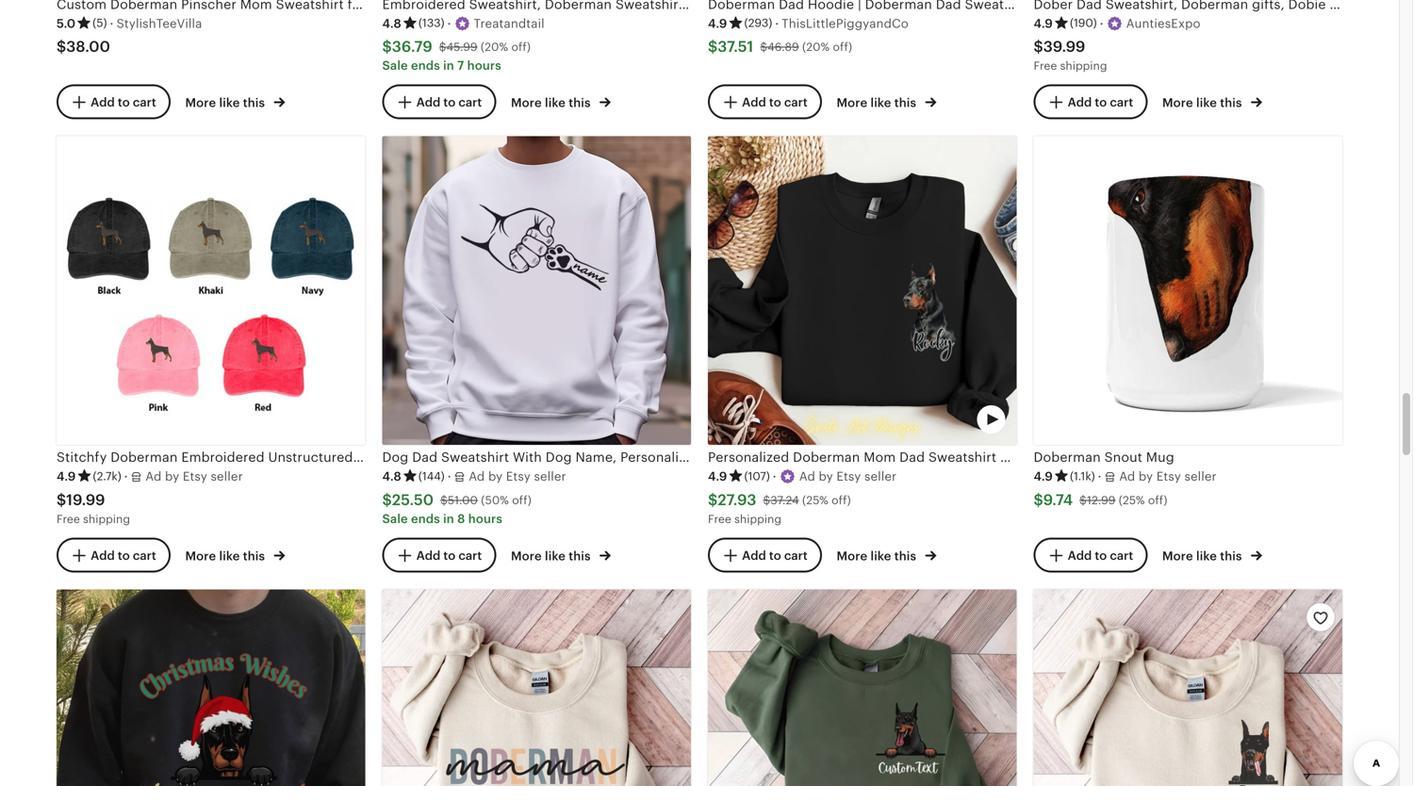 Task type: describe. For each thing, give the bounding box(es) containing it.
4 b from the left
[[1139, 470, 1147, 484]]

off) for 9.74
[[1149, 494, 1168, 507]]

(20% for 36.79
[[481, 41, 509, 54]]

4.9 for 27.93
[[708, 470, 728, 484]]

hours for 36.79
[[468, 59, 502, 73]]

product video element for doberman mom sweatshirt | dog lover sweatshirt | dobie mom sweatshirts | woman gift | custom dog name shirt | doberman dog mom image
[[382, 590, 691, 787]]

4.8 star rating with 133 reviews image
[[382, 15, 445, 32]]

off) for 27.93
[[832, 494, 852, 507]]

add down $ 36.79 $ 45.99 (20% off) sale ends in 7 hours
[[417, 95, 441, 109]]

$ down 4.9 star rating with 293 reviews image
[[708, 38, 718, 55]]

add down 37.51
[[742, 95, 767, 109]]

more like this link for add to cart button underneath 12.99
[[1163, 546, 1263, 565]]

add down $ 27.93 $ 37.24 (25% off) free shipping
[[742, 549, 767, 563]]

a d b y etsy seller for 19.99
[[145, 470, 243, 484]]

4.9 up 39.99
[[1034, 16, 1054, 31]]

· for (107)
[[773, 470, 777, 484]]

add to cart down "$ 39.99 free shipping" on the right of the page
[[1068, 95, 1134, 109]]

$ inside $ 37.51 $ 46.89 (20% off)
[[761, 41, 768, 54]]

add to cart button down "$ 39.99 free shipping" on the right of the page
[[1034, 84, 1148, 120]]

to down the $ 25.50 $ 51.00 (50% off) sale ends in 8 hours
[[444, 549, 456, 563]]

19.99
[[66, 492, 105, 509]]

(1.1k)
[[1071, 470, 1096, 483]]

4 etsy from the left
[[1157, 470, 1182, 484]]

(190)
[[1071, 17, 1098, 29]]

a for 27.93
[[800, 470, 808, 484]]

4.8 for 25.50
[[382, 470, 402, 484]]

5.0 star rating with 5 reviews image
[[57, 15, 107, 32]]

· thislittlepiggyandco
[[776, 16, 909, 31]]

7
[[458, 59, 464, 73]]

39.99
[[1044, 38, 1086, 55]]

38.00
[[66, 38, 110, 55]]

(133)
[[419, 17, 445, 29]]

9.74
[[1044, 492, 1074, 509]]

add to cart down 38.00
[[91, 95, 156, 109]]

doberman christmas sweatshirt, doberman pinscher shirt, doberman mom sweatshirt,  doberman dad sweatshirt, doberman sweatshirt,doberman gift image
[[57, 590, 366, 787]]

to down 12.99
[[1095, 549, 1108, 563]]

sale for 25.50
[[382, 512, 408, 526]]

more like this link for add to cart button underneath "$ 39.99 free shipping" on the right of the page
[[1163, 92, 1263, 112]]

$ 39.99 free shipping
[[1034, 38, 1108, 72]]

4.9 up 19.99
[[57, 470, 76, 484]]

add to cart button down 7
[[382, 84, 496, 120]]

add down "$ 39.99 free shipping" on the right of the page
[[1068, 95, 1093, 109]]

y for 27.93
[[827, 470, 834, 484]]

add to cart down 7
[[417, 95, 482, 109]]

free for 39.99
[[1034, 60, 1058, 72]]

$ down '(107)'
[[764, 494, 771, 507]]

46.89
[[768, 41, 800, 54]]

· for (1.1k)
[[1099, 470, 1102, 484]]

dog dad sweatshirt with dog name, personalized dog dad sweatshirt, dog and dad sweatshirt, dog paw hoodie with name, dog owner sweatshirt image
[[382, 137, 691, 445]]

doberman
[[1034, 450, 1101, 465]]

4.9 star rating with 293 reviews image
[[708, 15, 773, 32]]

off) for 36.79
[[512, 41, 531, 54]]

4.9 for 9.74
[[1034, 470, 1054, 484]]

$ 9.74 $ 12.99 (25% off)
[[1034, 492, 1168, 509]]

etsy for 19.99
[[183, 470, 207, 484]]

8
[[458, 512, 465, 526]]

add to cart button down $ 19.99 free shipping
[[57, 538, 171, 573]]

thislittlepiggyandco
[[782, 16, 909, 31]]

$ down (144)
[[441, 494, 448, 507]]

add to cart down $ 19.99 free shipping
[[91, 549, 156, 563]]

y for 19.99
[[173, 470, 179, 484]]

51.00
[[448, 494, 478, 507]]

d for 25.50
[[477, 470, 485, 484]]

37.24
[[771, 494, 800, 507]]

(2.7k)
[[93, 470, 121, 483]]

doberman snout mug
[[1034, 450, 1175, 465]]

$ down the "4.8 star rating with 144 reviews" image at bottom
[[382, 492, 392, 509]]

· for (190)
[[1100, 16, 1104, 31]]

ends for 36.79
[[411, 59, 440, 73]]

5.0
[[57, 16, 76, 31]]

in for 25.50
[[443, 512, 455, 526]]

4 d from the left
[[1128, 470, 1136, 484]]

more like this link for add to cart button under 38.00
[[185, 92, 285, 112]]

a d b y etsy seller for 27.93
[[800, 470, 897, 484]]

$ down 4.9 star rating with 107 reviews image
[[708, 492, 718, 509]]

$ inside "$ 39.99 free shipping"
[[1034, 38, 1044, 55]]

add down $ 19.99 free shipping
[[91, 549, 115, 563]]

· for (144)
[[448, 470, 451, 484]]

treatandtail
[[474, 16, 545, 31]]

etsy for 27.93
[[837, 470, 862, 484]]

add to cart button down 8
[[382, 538, 496, 573]]

4 a d b y etsy seller from the left
[[1120, 470, 1217, 484]]

· stylishteevilla
[[110, 16, 202, 31]]

to down $ 27.93 $ 37.24 (25% off) free shipping
[[770, 549, 782, 563]]

12.99
[[1088, 494, 1116, 507]]

add to cart button down $ 27.93 $ 37.24 (25% off) free shipping
[[708, 538, 822, 573]]

product video element for 'personalized doberman mom dad sweatshirt custom picture dobie mom crewneck doberman lovers gift for dobie mom custom doberman dad gift.'
[[708, 137, 1017, 445]]



Task type: vqa. For each thing, say whether or not it's contained in the screenshot.
leftmost Free
yes



Task type: locate. For each thing, give the bounding box(es) containing it.
4.9 star rating with 107 reviews image
[[708, 468, 770, 486]]

4.8
[[382, 16, 402, 31], [382, 470, 402, 484]]

0 vertical spatial product video element
[[708, 137, 1017, 445]]

(5)
[[93, 17, 107, 29]]

ends inside the $ 25.50 $ 51.00 (50% off) sale ends in 8 hours
[[411, 512, 440, 526]]

1 (25% from the left
[[803, 494, 829, 507]]

add to cart down 12.99
[[1068, 549, 1134, 563]]

d down snout
[[1128, 470, 1136, 484]]

a down snout
[[1120, 470, 1128, 484]]

a for 25.50
[[469, 470, 478, 484]]

b for 19.99
[[165, 470, 173, 484]]

$ 36.79 $ 45.99 (20% off) sale ends in 7 hours
[[382, 38, 531, 73]]

· right (2.7k) at the left of the page
[[124, 470, 128, 484]]

(20%
[[481, 41, 509, 54], [803, 41, 830, 54]]

$ 37.51 $ 46.89 (20% off)
[[708, 38, 853, 55]]

a up $ 27.93 $ 37.24 (25% off) free shipping
[[800, 470, 808, 484]]

off) right 37.24
[[832, 494, 852, 507]]

1 sale from the top
[[382, 59, 408, 73]]

$ down (133)
[[439, 41, 447, 54]]

more like this
[[185, 96, 268, 110], [511, 96, 594, 110], [837, 96, 920, 110], [1163, 96, 1246, 110], [185, 549, 268, 563], [511, 549, 594, 563], [837, 549, 920, 563], [1163, 549, 1246, 563]]

0 vertical spatial hours
[[468, 59, 502, 73]]

$ inside $ 19.99 free shipping
[[57, 492, 66, 509]]

$ inside '$ 9.74 $ 12.99 (25% off)'
[[1080, 494, 1088, 507]]

shipping for 19.99
[[83, 513, 130, 526]]

hours
[[468, 59, 502, 73], [469, 512, 503, 526]]

(50%
[[481, 494, 509, 507]]

more like this link for add to cart button under 8
[[511, 546, 611, 565]]

· inside · thislittlepiggyandco
[[776, 16, 779, 31]]

(25% inside '$ 9.74 $ 12.99 (25% off)'
[[1119, 494, 1146, 507]]

free for 19.99
[[57, 513, 80, 526]]

0 horizontal spatial (20%
[[481, 41, 509, 54]]

$ down "5.0" on the left top of page
[[57, 38, 66, 55]]

1 a d b y etsy seller from the left
[[145, 470, 243, 484]]

4 seller from the left
[[1185, 470, 1217, 484]]

free inside "$ 39.99 free shipping"
[[1034, 60, 1058, 72]]

seller
[[211, 470, 243, 484], [534, 470, 567, 484], [865, 470, 897, 484], [1185, 470, 1217, 484]]

shipping inside $ 19.99 free shipping
[[83, 513, 130, 526]]

stylishteevilla
[[116, 16, 202, 31]]

1 d from the left
[[154, 470, 162, 484]]

this
[[243, 96, 265, 110], [569, 96, 591, 110], [895, 96, 917, 110], [1221, 96, 1243, 110], [243, 549, 265, 563], [569, 549, 591, 563], [895, 549, 917, 563], [1221, 549, 1243, 563]]

b for 27.93
[[819, 470, 827, 484]]

$ down the 4.9 star rating with 1.1k reviews image
[[1034, 492, 1044, 509]]

(20% right 46.89
[[803, 41, 830, 54]]

0 horizontal spatial shipping
[[83, 513, 130, 526]]

· right "(190)"
[[1100, 16, 1104, 31]]

· right '(107)'
[[773, 470, 777, 484]]

3 b from the left
[[819, 470, 827, 484]]

4.8 up "25.50" on the left of the page
[[382, 470, 402, 484]]

(20% for 37.51
[[803, 41, 830, 54]]

a d b y etsy seller down mug
[[1120, 470, 1217, 484]]

add down 38.00
[[91, 95, 115, 109]]

ends down 36.79
[[411, 59, 440, 73]]

a up 51.00
[[469, 470, 478, 484]]

b for 25.50
[[489, 470, 497, 484]]

y for 25.50
[[496, 470, 503, 484]]

b up $ 27.93 $ 37.24 (25% off) free shipping
[[819, 470, 827, 484]]

2 a from the left
[[469, 470, 478, 484]]

(20% down treatandtail
[[481, 41, 509, 54]]

2 4.8 from the top
[[382, 470, 402, 484]]

4.9 star rating with 2.7k reviews image
[[57, 468, 121, 486]]

in for 36.79
[[443, 59, 455, 73]]

seller for 25.50
[[534, 470, 567, 484]]

sale down "25.50" on the left of the page
[[382, 512, 408, 526]]

4.9 up 9.74
[[1034, 470, 1054, 484]]

ends inside $ 36.79 $ 45.99 (20% off) sale ends in 7 hours
[[411, 59, 440, 73]]

1 y from the left
[[173, 470, 179, 484]]

to down "$ 39.99 free shipping" on the right of the page
[[1095, 95, 1108, 109]]

$ down "(1.1k)"
[[1080, 494, 1088, 507]]

4.9
[[708, 16, 728, 31], [1034, 16, 1054, 31], [57, 470, 76, 484], [708, 470, 728, 484], [1034, 470, 1054, 484]]

y down mug
[[1147, 470, 1154, 484]]

etsy up $ 27.93 $ 37.24 (25% off) free shipping
[[837, 470, 862, 484]]

4.9 inside image
[[1034, 470, 1054, 484]]

y up (50%
[[496, 470, 503, 484]]

1 etsy from the left
[[183, 470, 207, 484]]

1 vertical spatial sale
[[382, 512, 408, 526]]

off) inside $ 27.93 $ 37.24 (25% off) free shipping
[[832, 494, 852, 507]]

d up (50%
[[477, 470, 485, 484]]

a for 19.99
[[145, 470, 154, 484]]

shipping down 27.93
[[735, 513, 782, 526]]

add to cart down $ 27.93 $ 37.24 (25% off) free shipping
[[742, 549, 808, 563]]

2 horizontal spatial shipping
[[1061, 60, 1108, 72]]

1 4.8 from the top
[[382, 16, 402, 31]]

free down 27.93
[[708, 513, 732, 526]]

1 vertical spatial product video element
[[382, 590, 691, 787]]

add to cart down 46.89
[[742, 95, 808, 109]]

· for (2.7k)
[[124, 470, 128, 484]]

$ 25.50 $ 51.00 (50% off) sale ends in 8 hours
[[382, 492, 532, 526]]

$ down 4.9 star rating with 190 reviews image
[[1034, 38, 1044, 55]]

1 seller from the left
[[211, 470, 243, 484]]

· right (5)
[[110, 16, 114, 31]]

stitchfy doberman embroidered unstructured low profile washed pigment dyed baseball cap (sf-log053-mgc-7601) image
[[57, 137, 366, 445]]

2 d from the left
[[477, 470, 485, 484]]

a right (2.7k) at the left of the page
[[145, 470, 154, 484]]

y right (2.7k) at the left of the page
[[173, 470, 179, 484]]

add to cart button down 38.00
[[57, 84, 171, 120]]

cart
[[133, 95, 156, 109], [459, 95, 482, 109], [785, 95, 808, 109], [1111, 95, 1134, 109], [133, 549, 156, 563], [459, 549, 482, 563], [785, 549, 808, 563], [1111, 549, 1134, 563]]

2 a d b y etsy seller from the left
[[469, 470, 567, 484]]

etsy down mug
[[1157, 470, 1182, 484]]

ends
[[411, 59, 440, 73], [411, 512, 440, 526]]

in inside $ 36.79 $ 45.99 (20% off) sale ends in 7 hours
[[443, 59, 455, 73]]

etsy for 25.50
[[506, 470, 531, 484]]

shipping down 39.99
[[1061, 60, 1108, 72]]

4.9 up 27.93
[[708, 470, 728, 484]]

1 horizontal spatial product video element
[[708, 137, 1017, 445]]

more like this link for add to cart button underneath $ 37.51 $ 46.89 (20% off)
[[837, 92, 937, 112]]

d for 19.99
[[154, 470, 162, 484]]

3 a d b y etsy seller from the left
[[800, 470, 897, 484]]

1 vertical spatial in
[[443, 512, 455, 526]]

· right (293) on the right
[[776, 16, 779, 31]]

(144)
[[419, 470, 445, 483]]

0 vertical spatial ends
[[411, 59, 440, 73]]

4.9 for 37.51
[[708, 16, 728, 31]]

sale for 36.79
[[382, 59, 408, 73]]

2 in from the top
[[443, 512, 455, 526]]

more like this link for add to cart button below $ 27.93 $ 37.24 (25% off) free shipping
[[837, 546, 937, 565]]

off) down · thislittlepiggyandco
[[833, 41, 853, 54]]

hours down (50%
[[469, 512, 503, 526]]

free down 39.99
[[1034, 60, 1058, 72]]

0 vertical spatial 4.8
[[382, 16, 402, 31]]

0 horizontal spatial (25%
[[803, 494, 829, 507]]

off) inside $ 36.79 $ 45.99 (20% off) sale ends in 7 hours
[[512, 41, 531, 54]]

d up $ 27.93 $ 37.24 (25% off) free shipping
[[808, 470, 816, 484]]

2 (25% from the left
[[1119, 494, 1146, 507]]

(107)
[[745, 470, 770, 483]]

1 horizontal spatial (25%
[[1119, 494, 1146, 507]]

1 horizontal spatial (20%
[[803, 41, 830, 54]]

free inside $ 19.99 free shipping
[[57, 513, 80, 526]]

3 etsy from the left
[[837, 470, 862, 484]]

product video element
[[708, 137, 1017, 445], [382, 590, 691, 787]]

add to cart button down $ 37.51 $ 46.89 (20% off)
[[708, 84, 822, 120]]

more like this link for add to cart button below 7
[[511, 92, 611, 112]]

1 vertical spatial ends
[[411, 512, 440, 526]]

custom doberman sweatshirt, personalized doberman shirt, doberman dad gift, doberman lover gifts, doberman mom gift, doberman gifts image
[[1034, 590, 1343, 787]]

mug
[[1147, 450, 1175, 465]]

(25%
[[803, 494, 829, 507], [1119, 494, 1146, 507]]

1 horizontal spatial shipping
[[735, 513, 782, 526]]

add
[[91, 95, 115, 109], [417, 95, 441, 109], [742, 95, 767, 109], [1068, 95, 1093, 109], [91, 549, 115, 563], [417, 549, 441, 563], [742, 549, 767, 563], [1068, 549, 1093, 563]]

shipping inside "$ 39.99 free shipping"
[[1061, 60, 1108, 72]]

hours right 7
[[468, 59, 502, 73]]

1 ends from the top
[[411, 59, 440, 73]]

3 a from the left
[[800, 470, 808, 484]]

· right (133)
[[448, 16, 451, 31]]

free inside $ 27.93 $ 37.24 (25% off) free shipping
[[708, 513, 732, 526]]

doberman dog mom sweatshirt, dog dad birthday gift, custom dog ear shirt, personalized dog name, fur mama mug tumbler, new dog owner gifts image
[[708, 590, 1017, 787]]

· right (144)
[[448, 470, 451, 484]]

3 d from the left
[[808, 470, 816, 484]]

$ 19.99 free shipping
[[57, 492, 130, 526]]

2 sale from the top
[[382, 512, 408, 526]]

45.99
[[447, 41, 478, 54]]

ends down "25.50" on the left of the page
[[411, 512, 440, 526]]

off) inside the $ 25.50 $ 51.00 (50% off) sale ends in 8 hours
[[512, 494, 532, 507]]

$ down 4.9 star rating with 2.7k reviews image
[[57, 492, 66, 509]]

0 horizontal spatial product video element
[[382, 590, 691, 787]]

shipping
[[1061, 60, 1108, 72], [83, 513, 130, 526], [735, 513, 782, 526]]

(25% right 37.24
[[803, 494, 829, 507]]

sale down 36.79
[[382, 59, 408, 73]]

$
[[57, 38, 66, 55], [382, 38, 392, 55], [708, 38, 718, 55], [1034, 38, 1044, 55], [439, 41, 447, 54], [761, 41, 768, 54], [57, 492, 66, 509], [382, 492, 392, 509], [708, 492, 718, 509], [1034, 492, 1044, 509], [441, 494, 448, 507], [764, 494, 771, 507], [1080, 494, 1088, 507]]

2 seller from the left
[[534, 470, 567, 484]]

etsy
[[183, 470, 207, 484], [506, 470, 531, 484], [837, 470, 862, 484], [1157, 470, 1182, 484]]

·
[[110, 16, 114, 31], [448, 16, 451, 31], [776, 16, 779, 31], [1100, 16, 1104, 31], [124, 470, 128, 484], [448, 470, 451, 484], [773, 470, 777, 484], [1099, 470, 1102, 484]]

off) down mug
[[1149, 494, 1168, 507]]

add to cart down 8
[[417, 549, 482, 563]]

4.8 star rating with 144 reviews image
[[382, 468, 445, 486]]

4.8 up 36.79
[[382, 16, 402, 31]]

a d b y etsy seller up (50%
[[469, 470, 567, 484]]

off) inside '$ 9.74 $ 12.99 (25% off)'
[[1149, 494, 1168, 507]]

2 horizontal spatial free
[[1034, 60, 1058, 72]]

d for 27.93
[[808, 470, 816, 484]]

$ down (293) on the right
[[761, 41, 768, 54]]

more like this link
[[185, 92, 285, 112], [511, 92, 611, 112], [837, 92, 937, 112], [1163, 92, 1263, 112], [185, 546, 285, 565], [511, 546, 611, 565], [837, 546, 937, 565], [1163, 546, 1263, 565]]

37.51
[[718, 38, 754, 55]]

y
[[173, 470, 179, 484], [496, 470, 503, 484], [827, 470, 834, 484], [1147, 470, 1154, 484]]

a d b y etsy seller up $ 27.93 $ 37.24 (25% off) free shipping
[[800, 470, 897, 484]]

to
[[118, 95, 130, 109], [444, 95, 456, 109], [770, 95, 782, 109], [1095, 95, 1108, 109], [118, 549, 130, 563], [444, 549, 456, 563], [770, 549, 782, 563], [1095, 549, 1108, 563]]

off) for 25.50
[[512, 494, 532, 507]]

in left 8
[[443, 512, 455, 526]]

0 vertical spatial in
[[443, 59, 455, 73]]

etsy up (50%
[[506, 470, 531, 484]]

seller for 27.93
[[865, 470, 897, 484]]

add to cart button down 12.99
[[1034, 538, 1148, 573]]

seller for 19.99
[[211, 470, 243, 484]]

3 y from the left
[[827, 470, 834, 484]]

1 vertical spatial hours
[[469, 512, 503, 526]]

3 seller from the left
[[865, 470, 897, 484]]

off) for 37.51
[[833, 41, 853, 54]]

add to cart button
[[57, 84, 171, 120], [382, 84, 496, 120], [708, 84, 822, 120], [1034, 84, 1148, 120], [57, 538, 171, 573], [382, 538, 496, 573], [708, 538, 822, 573], [1034, 538, 1148, 573]]

1 a from the left
[[145, 470, 154, 484]]

sale
[[382, 59, 408, 73], [382, 512, 408, 526]]

1 horizontal spatial free
[[708, 513, 732, 526]]

a d b y etsy seller
[[145, 470, 243, 484], [469, 470, 567, 484], [800, 470, 897, 484], [1120, 470, 1217, 484]]

hours for 25.50
[[469, 512, 503, 526]]

1 (20% from the left
[[481, 41, 509, 54]]

25.50
[[392, 492, 434, 509]]

$ 38.00
[[57, 38, 110, 55]]

add to cart
[[91, 95, 156, 109], [417, 95, 482, 109], [742, 95, 808, 109], [1068, 95, 1134, 109], [91, 549, 156, 563], [417, 549, 482, 563], [742, 549, 808, 563], [1068, 549, 1134, 563]]

b right (2.7k) at the left of the page
[[165, 470, 173, 484]]

shipping down 19.99
[[83, 513, 130, 526]]

a d b y etsy seller right (2.7k) at the left of the page
[[145, 470, 243, 484]]

(20% inside $ 37.51 $ 46.89 (20% off)
[[803, 41, 830, 54]]

4.8 for 36.79
[[382, 16, 402, 31]]

free down 19.99
[[57, 513, 80, 526]]

free
[[1034, 60, 1058, 72], [57, 513, 80, 526], [708, 513, 732, 526]]

in
[[443, 59, 455, 73], [443, 512, 455, 526]]

to down 46.89
[[770, 95, 782, 109]]

doberman snout mug image
[[1034, 137, 1343, 445]]

off) inside $ 37.51 $ 46.89 (20% off)
[[833, 41, 853, 54]]

(25% inside $ 27.93 $ 37.24 (25% off) free shipping
[[803, 494, 829, 507]]

2 (20% from the left
[[803, 41, 830, 54]]

off) right (50%
[[512, 494, 532, 507]]

(20% inside $ 36.79 $ 45.99 (20% off) sale ends in 7 hours
[[481, 41, 509, 54]]

4 y from the left
[[1147, 470, 1154, 484]]

add down 12.99
[[1068, 549, 1093, 563]]

· inside · stylishteevilla
[[110, 16, 114, 31]]

4.9 up 37.51
[[708, 16, 728, 31]]

· right "(1.1k)"
[[1099, 470, 1102, 484]]

hours inside the $ 25.50 $ 51.00 (50% off) sale ends in 8 hours
[[469, 512, 503, 526]]

ends for 25.50
[[411, 512, 440, 526]]

to down · stylishteevilla
[[118, 95, 130, 109]]

shipping inside $ 27.93 $ 37.24 (25% off) free shipping
[[735, 513, 782, 526]]

$ 27.93 $ 37.24 (25% off) free shipping
[[708, 492, 852, 526]]

b up (50%
[[489, 470, 497, 484]]

more like this link for add to cart button under $ 19.99 free shipping
[[185, 546, 285, 565]]

36.79
[[392, 38, 433, 55]]

· for (133)
[[448, 16, 451, 31]]

etsy right (2.7k) at the left of the page
[[183, 470, 207, 484]]

1 in from the top
[[443, 59, 455, 73]]

(25% right 12.99
[[1119, 494, 1146, 507]]

sale inside the $ 25.50 $ 51.00 (50% off) sale ends in 8 hours
[[382, 512, 408, 526]]

to down $ 36.79 $ 45.99 (20% off) sale ends in 7 hours
[[444, 95, 456, 109]]

4 a from the left
[[1120, 470, 1128, 484]]

personalized doberman mom dad sweatshirt custom picture dobie mom crewneck doberman lovers gift for dobie mom custom doberman dad gift. image
[[708, 137, 1017, 445]]

d
[[154, 470, 162, 484], [477, 470, 485, 484], [808, 470, 816, 484], [1128, 470, 1136, 484]]

2 etsy from the left
[[506, 470, 531, 484]]

0 vertical spatial sale
[[382, 59, 408, 73]]

(293)
[[745, 17, 773, 29]]

auntiesexpo
[[1127, 16, 1201, 31]]

2 y from the left
[[496, 470, 503, 484]]

snout
[[1105, 450, 1143, 465]]

in inside the $ 25.50 $ 51.00 (50% off) sale ends in 8 hours
[[443, 512, 455, 526]]

(25% for 27.93
[[803, 494, 829, 507]]

off) down treatandtail
[[512, 41, 531, 54]]

add down the $ 25.50 $ 51.00 (50% off) sale ends in 8 hours
[[417, 549, 441, 563]]

y up $ 27.93 $ 37.24 (25% off) free shipping
[[827, 470, 834, 484]]

1 vertical spatial 4.8
[[382, 470, 402, 484]]

d right (2.7k) at the left of the page
[[154, 470, 162, 484]]

4.9 star rating with 1.1k reviews image
[[1034, 468, 1096, 486]]

4.9 star rating with 190 reviews image
[[1034, 15, 1098, 32]]

27.93
[[718, 492, 757, 509]]

a
[[145, 470, 154, 484], [469, 470, 478, 484], [800, 470, 808, 484], [1120, 470, 1128, 484]]

more
[[185, 96, 216, 110], [511, 96, 542, 110], [837, 96, 868, 110], [1163, 96, 1194, 110], [185, 549, 216, 563], [511, 549, 542, 563], [837, 549, 868, 563], [1163, 549, 1194, 563]]

shipping for 39.99
[[1061, 60, 1108, 72]]

b
[[165, 470, 173, 484], [489, 470, 497, 484], [819, 470, 827, 484], [1139, 470, 1147, 484]]

like
[[219, 96, 240, 110], [545, 96, 566, 110], [871, 96, 892, 110], [1197, 96, 1218, 110], [219, 549, 240, 563], [545, 549, 566, 563], [871, 549, 892, 563], [1197, 549, 1218, 563]]

1 b from the left
[[165, 470, 173, 484]]

a d b y etsy seller for 25.50
[[469, 470, 567, 484]]

doberman mom sweatshirt | dog lover sweatshirt | dobie mom sweatshirts | woman gift | custom dog name shirt | doberman dog mom image
[[382, 590, 691, 787]]

(25% for 9.74
[[1119, 494, 1146, 507]]

hours inside $ 36.79 $ 45.99 (20% off) sale ends in 7 hours
[[468, 59, 502, 73]]

0 horizontal spatial free
[[57, 513, 80, 526]]

2 ends from the top
[[411, 512, 440, 526]]

2 b from the left
[[489, 470, 497, 484]]

to down $ 19.99 free shipping
[[118, 549, 130, 563]]

off)
[[512, 41, 531, 54], [833, 41, 853, 54], [512, 494, 532, 507], [832, 494, 852, 507], [1149, 494, 1168, 507]]

sale inside $ 36.79 $ 45.99 (20% off) sale ends in 7 hours
[[382, 59, 408, 73]]

$ down 4.8 star rating with 133 reviews image
[[382, 38, 392, 55]]



